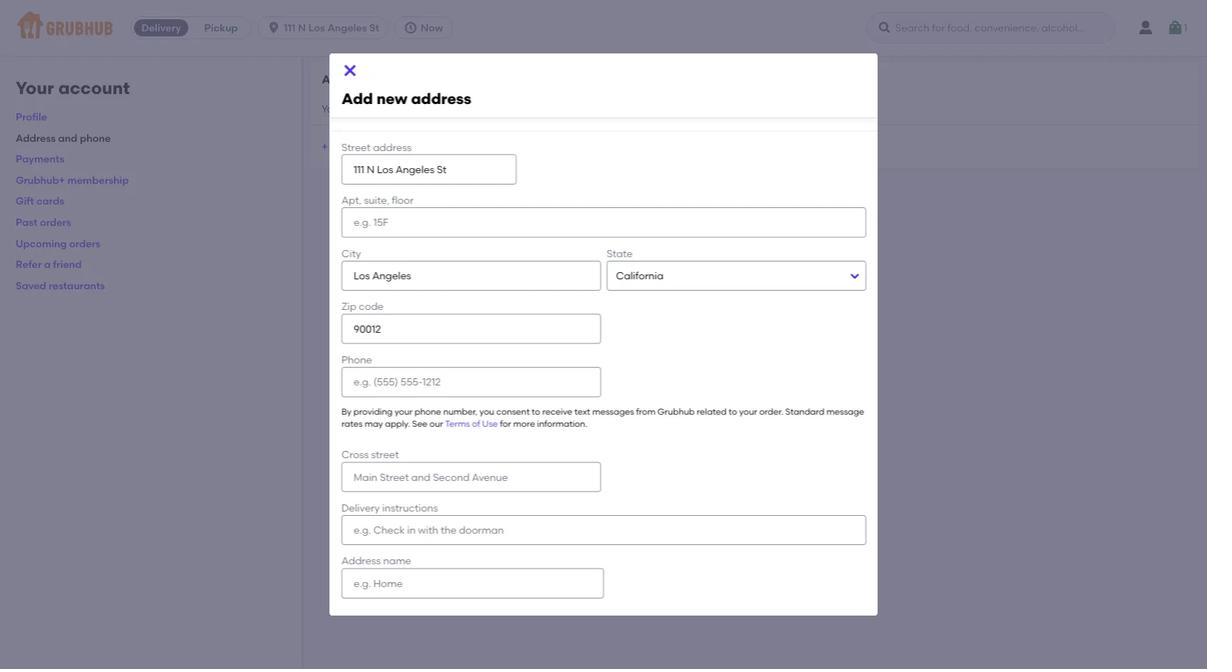 Task type: describe. For each thing, give the bounding box(es) containing it.
address for address and phone
[[16, 132, 56, 144]]

+
[[322, 141, 328, 153]]

n
[[298, 22, 306, 34]]

1 button
[[1167, 15, 1188, 41]]

consent
[[496, 407, 529, 417]]

add new address
[[341, 89, 471, 108]]

1 your from the left
[[394, 407, 412, 417]]

saved restaurants link
[[16, 280, 105, 292]]

address and phone
[[16, 132, 111, 144]]

gift
[[16, 195, 34, 207]]

standard
[[785, 407, 824, 417]]

phone
[[341, 354, 372, 366]]

1
[[1184, 22, 1188, 34]]

City text field
[[341, 261, 601, 291]]

of
[[472, 419, 480, 429]]

apply.
[[385, 419, 410, 429]]

city
[[341, 247, 361, 260]]

you don't have any saved addresses.
[[322, 103, 499, 115]]

state
[[607, 247, 632, 260]]

apt,
[[341, 194, 361, 206]]

street address
[[341, 141, 411, 153]]

past orders
[[16, 216, 71, 228]]

profile
[[16, 111, 47, 123]]

don't
[[342, 103, 367, 115]]

use
[[482, 419, 498, 429]]

2 your from the left
[[739, 407, 757, 417]]

number,
[[443, 407, 477, 417]]

grubhub
[[657, 407, 695, 417]]

refer a friend
[[16, 258, 82, 271]]

zip
[[341, 301, 356, 313]]

delivery for delivery instructions
[[341, 502, 380, 514]]

street
[[341, 141, 370, 153]]

friend
[[53, 258, 82, 271]]

address name
[[341, 555, 411, 567]]

receive
[[542, 407, 572, 417]]

past orders link
[[16, 216, 71, 228]]

membership
[[67, 174, 129, 186]]

address for address name
[[341, 555, 380, 567]]

svg image for now
[[404, 21, 418, 35]]

grubhub+ membership
[[16, 174, 129, 186]]

0 horizontal spatial a
[[44, 258, 51, 271]]

main navigation navigation
[[0, 0, 1207, 56]]

add inside + add a new address button
[[330, 141, 351, 153]]

2 to from the left
[[728, 407, 737, 417]]

may
[[364, 419, 383, 429]]

rates
[[341, 419, 362, 429]]

providing
[[353, 407, 392, 417]]

information.
[[537, 419, 587, 429]]

code
[[359, 301, 383, 313]]

by
[[341, 407, 351, 417]]

payments link
[[16, 153, 64, 165]]

refer
[[16, 258, 42, 271]]

grubhub+ membership link
[[16, 174, 129, 186]]

st
[[369, 22, 379, 34]]

any
[[395, 103, 413, 115]]

+ add a new address
[[322, 141, 424, 153]]

svg image for 1
[[1167, 19, 1184, 36]]

terms
[[445, 419, 470, 429]]

message
[[826, 407, 864, 417]]

orders for upcoming orders
[[69, 237, 100, 249]]

zip code
[[341, 301, 383, 313]]

delivery for delivery
[[142, 22, 181, 34]]

your account
[[16, 78, 130, 98]]

related
[[697, 407, 726, 417]]

addresses.
[[447, 103, 499, 115]]

profile link
[[16, 111, 47, 123]]

pickup
[[204, 22, 238, 34]]

los
[[308, 22, 325, 34]]

payments
[[16, 153, 64, 165]]



Task type: locate. For each thing, give the bounding box(es) containing it.
1 to from the left
[[532, 407, 540, 417]]

by providing your phone number, you consent to receive text messages from grubhub related to your order. standard message rates may apply. see our
[[341, 407, 864, 429]]

your left "order."
[[739, 407, 757, 417]]

order.
[[759, 407, 783, 417]]

orders
[[40, 216, 71, 228], [69, 237, 100, 249]]

you
[[479, 407, 494, 417]]

phone inside 'by providing your phone number, you consent to receive text messages from grubhub related to your order. standard message rates may apply. see our'
[[414, 407, 441, 417]]

1 vertical spatial orders
[[69, 237, 100, 249]]

more
[[513, 419, 535, 429]]

address left name
[[341, 555, 380, 567]]

1 vertical spatial phone
[[414, 407, 441, 417]]

new down have
[[362, 141, 382, 153]]

grubhub+
[[16, 174, 65, 186]]

refer a friend link
[[16, 258, 82, 271]]

0 horizontal spatial address
[[16, 132, 56, 144]]

orders up friend
[[69, 237, 100, 249]]

gift cards link
[[16, 195, 64, 207]]

111 n los angeles st
[[284, 22, 379, 34]]

Apt, suite, floor text field
[[341, 208, 866, 238]]

phone up "see"
[[414, 407, 441, 417]]

delivery left "instructions"
[[341, 502, 380, 514]]

our
[[429, 419, 443, 429]]

Cross street text field
[[341, 462, 601, 493]]

suite,
[[364, 194, 389, 206]]

1 vertical spatial add
[[330, 141, 351, 153]]

account
[[58, 78, 130, 98]]

add down addresses
[[341, 89, 373, 108]]

have
[[369, 103, 393, 115]]

cross
[[341, 449, 368, 461]]

0 vertical spatial a
[[353, 141, 360, 153]]

delivery button
[[131, 16, 191, 39]]

0 vertical spatial add
[[341, 89, 373, 108]]

0 vertical spatial phone
[[80, 132, 111, 144]]

address and phone link
[[16, 132, 111, 144]]

1 horizontal spatial delivery
[[341, 502, 380, 514]]

to right related
[[728, 407, 737, 417]]

+ add a new address button
[[322, 134, 424, 160]]

1 vertical spatial new
[[362, 141, 382, 153]]

terms of use link
[[445, 419, 498, 429]]

floor
[[392, 194, 413, 206]]

svg image
[[1167, 19, 1184, 36], [267, 21, 281, 35], [404, 21, 418, 35], [878, 21, 892, 35], [341, 62, 358, 79]]

1 vertical spatial address
[[341, 555, 380, 567]]

terms of use for more information.
[[445, 419, 587, 429]]

svg image inside now button
[[404, 21, 418, 35]]

a
[[353, 141, 360, 153], [44, 258, 51, 271]]

1 horizontal spatial phone
[[414, 407, 441, 417]]

1 vertical spatial delivery
[[341, 502, 380, 514]]

0 vertical spatial address
[[16, 132, 56, 144]]

new inside button
[[362, 141, 382, 153]]

phone
[[80, 132, 111, 144], [414, 407, 441, 417]]

saved
[[415, 103, 444, 115]]

0 vertical spatial orders
[[40, 216, 71, 228]]

0 vertical spatial new
[[376, 89, 407, 108]]

to up more
[[532, 407, 540, 417]]

name
[[383, 555, 411, 567]]

now
[[421, 22, 443, 34]]

1 vertical spatial a
[[44, 258, 51, 271]]

to
[[532, 407, 540, 417], [728, 407, 737, 417]]

a right refer
[[44, 258, 51, 271]]

0 horizontal spatial your
[[394, 407, 412, 417]]

delivery
[[142, 22, 181, 34], [341, 502, 380, 514]]

new right don't
[[376, 89, 407, 108]]

Street address text field
[[341, 154, 516, 185]]

street
[[371, 449, 399, 461]]

restaurants
[[49, 280, 105, 292]]

Zip code telephone field
[[341, 314, 601, 344]]

apt, suite, floor
[[341, 194, 413, 206]]

1 horizontal spatial your
[[739, 407, 757, 417]]

address
[[16, 132, 56, 144], [341, 555, 380, 567]]

gift cards
[[16, 195, 64, 207]]

instructions
[[382, 502, 438, 514]]

messages
[[592, 407, 634, 417]]

Phone telephone field
[[341, 367, 601, 397]]

svg image inside the 111 n los angeles st button
[[267, 21, 281, 35]]

text
[[574, 407, 590, 417]]

orders up upcoming orders link
[[40, 216, 71, 228]]

svg image for 111 n los angeles st
[[267, 21, 281, 35]]

0 horizontal spatial phone
[[80, 132, 111, 144]]

0 vertical spatial delivery
[[142, 22, 181, 34]]

now button
[[394, 16, 458, 39]]

cross street
[[341, 449, 399, 461]]

upcoming
[[16, 237, 67, 249]]

your
[[16, 78, 54, 98]]

cards
[[36, 195, 64, 207]]

your up "apply."
[[394, 407, 412, 417]]

0 horizontal spatial to
[[532, 407, 540, 417]]

you
[[322, 103, 339, 115]]

upcoming orders link
[[16, 237, 100, 249]]

from
[[636, 407, 655, 417]]

address inside + add a new address button
[[385, 141, 424, 153]]

111 n los angeles st button
[[258, 16, 394, 39]]

1 horizontal spatial a
[[353, 141, 360, 153]]

past
[[16, 216, 37, 228]]

Delivery instructions text field
[[341, 516, 866, 546]]

delivery left pickup button
[[142, 22, 181, 34]]

see
[[412, 419, 427, 429]]

address down profile
[[16, 132, 56, 144]]

and
[[58, 132, 77, 144]]

svg image inside the 1 button
[[1167, 19, 1184, 36]]

saved
[[16, 280, 46, 292]]

saved restaurants
[[16, 280, 105, 292]]

1 horizontal spatial address
[[341, 555, 380, 567]]

delivery inside 'button'
[[142, 22, 181, 34]]

orders for past orders
[[40, 216, 71, 228]]

addresses
[[322, 72, 381, 86]]

add right +
[[330, 141, 351, 153]]

for
[[500, 419, 511, 429]]

a right +
[[353, 141, 360, 153]]

a inside button
[[353, 141, 360, 153]]

0 horizontal spatial delivery
[[142, 22, 181, 34]]

pickup button
[[191, 16, 251, 39]]

111
[[284, 22, 296, 34]]

delivery instructions
[[341, 502, 438, 514]]

angeles
[[327, 22, 367, 34]]

phone right and
[[80, 132, 111, 144]]

upcoming orders
[[16, 237, 100, 249]]

Address name text field
[[341, 569, 604, 599]]

your
[[394, 407, 412, 417], [739, 407, 757, 417]]

1 horizontal spatial to
[[728, 407, 737, 417]]



Task type: vqa. For each thing, say whether or not it's contained in the screenshot.
$2.49 delivery related to Frida Mexican Cuisine
no



